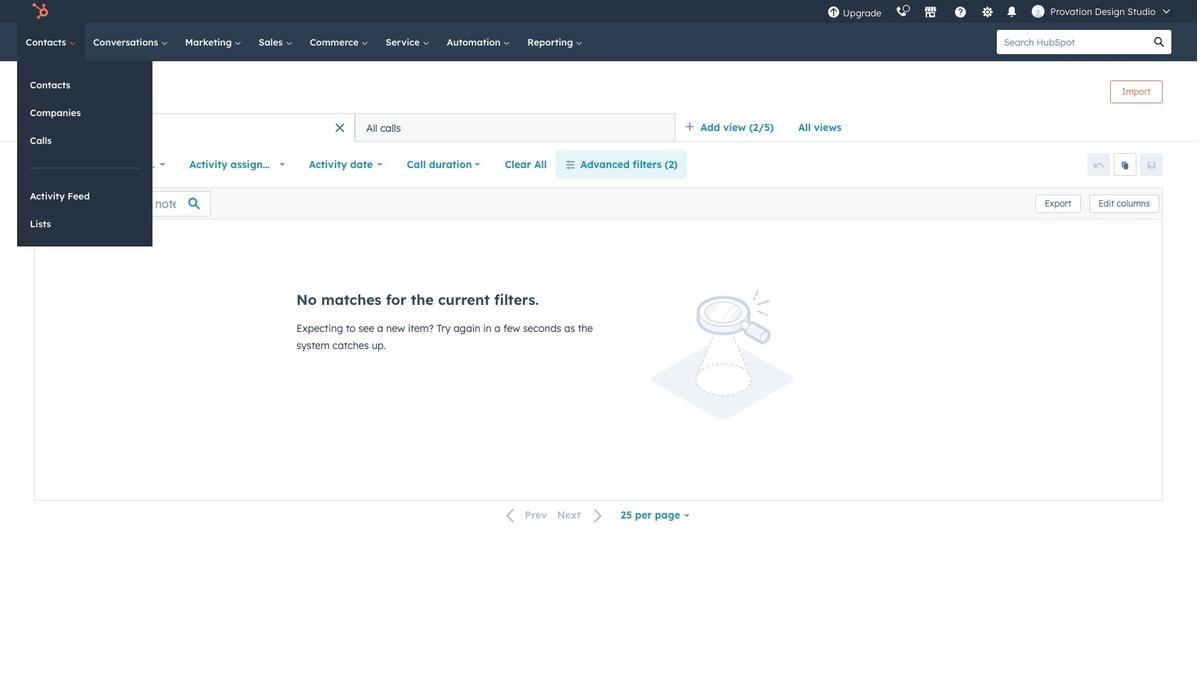Task type: locate. For each thing, give the bounding box(es) containing it.
banner
[[34, 74, 1163, 113]]

menu
[[820, 0, 1180, 23]]

james peterson image
[[1032, 5, 1045, 18]]



Task type: describe. For each thing, give the bounding box(es) containing it.
contacts menu
[[17, 61, 153, 247]]

Search HubSpot search field
[[997, 30, 1147, 54]]

pagination navigation
[[498, 506, 612, 525]]

marketplaces image
[[924, 6, 937, 19]]

Search call name or notes search field
[[38, 191, 211, 216]]



Task type: vqa. For each thing, say whether or not it's contained in the screenshot.
fit
no



